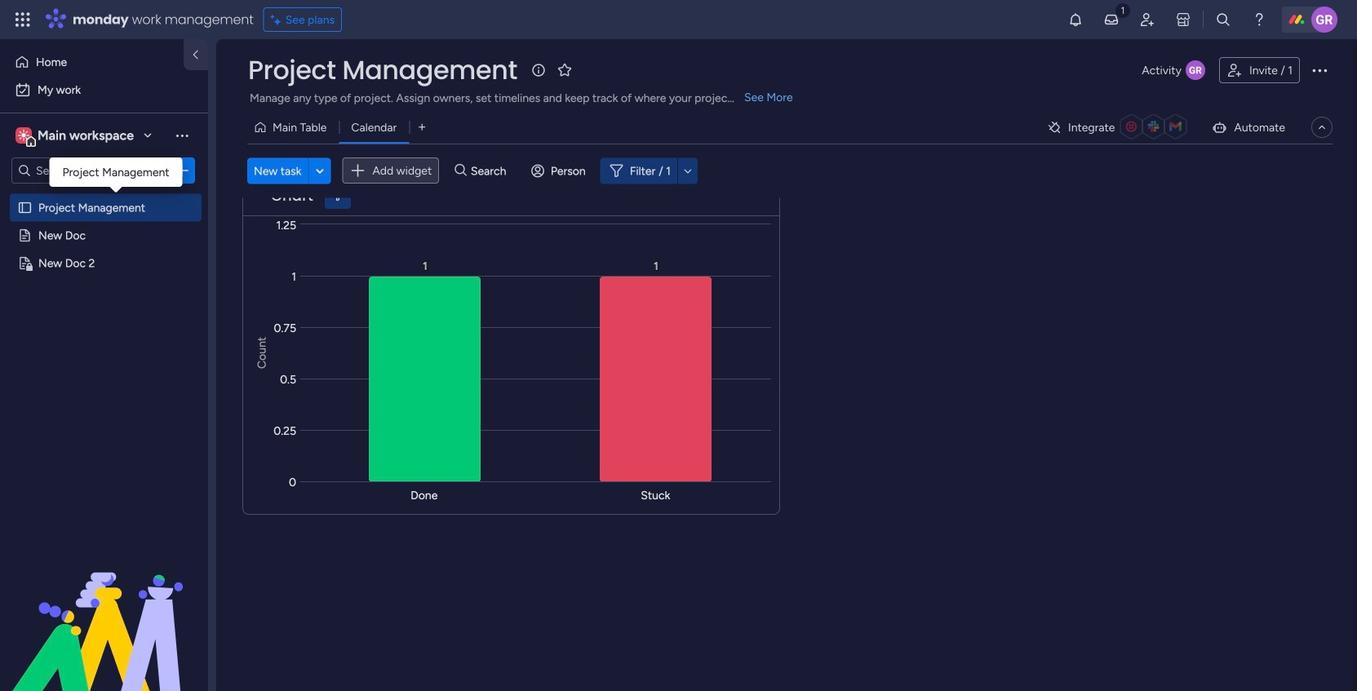 Task type: vqa. For each thing, say whether or not it's contained in the screenshot.
the middle the a
no



Task type: locate. For each thing, give the bounding box(es) containing it.
search everything image
[[1215, 11, 1232, 28]]

monday marketplace image
[[1175, 11, 1192, 28]]

1 vertical spatial option
[[10, 77, 198, 103]]

workspace image
[[16, 127, 32, 144]]

list box
[[0, 191, 208, 497]]

see plans image
[[271, 10, 285, 29]]

0 vertical spatial option
[[10, 49, 174, 75]]

Search in workspace field
[[34, 161, 136, 180]]

show board description image
[[529, 62, 548, 78]]

lottie animation element
[[0, 526, 208, 691]]

public board image
[[17, 200, 33, 215], [17, 228, 33, 243]]

select product image
[[15, 11, 31, 28]]

help image
[[1251, 11, 1268, 28]]

Search field
[[467, 159, 516, 182]]

options image
[[1310, 60, 1330, 80]]

1 image
[[1116, 1, 1130, 19]]

private board image
[[17, 255, 33, 271]]

option
[[10, 49, 174, 75], [10, 77, 198, 103], [0, 193, 208, 196]]

add view image
[[419, 121, 426, 133]]

None field
[[244, 53, 521, 87], [267, 185, 317, 206], [244, 53, 521, 87], [267, 185, 317, 206]]

0 vertical spatial public board image
[[17, 200, 33, 215]]

workspace selection element
[[16, 126, 136, 147]]

1 vertical spatial public board image
[[17, 228, 33, 243]]

board activity image
[[1186, 60, 1205, 80]]

arrow down image
[[678, 161, 698, 181]]



Task type: describe. For each thing, give the bounding box(es) containing it.
invite members image
[[1139, 11, 1156, 28]]

angle down image
[[316, 165, 324, 177]]

update feed image
[[1103, 11, 1120, 28]]

v2 search image
[[455, 162, 467, 180]]

lottie animation image
[[0, 526, 208, 691]]

collapse board header image
[[1316, 121, 1329, 134]]

options image
[[174, 162, 190, 179]]

dapulse drag handle 3 image
[[253, 190, 260, 202]]

add to favorites image
[[557, 62, 573, 78]]

notifications image
[[1068, 11, 1084, 28]]

workspace options image
[[174, 127, 190, 143]]

2 public board image from the top
[[17, 228, 33, 243]]

workspace image
[[18, 127, 29, 144]]

2 vertical spatial option
[[0, 193, 208, 196]]

greg robinson image
[[1312, 7, 1338, 33]]

1 public board image from the top
[[17, 200, 33, 215]]



